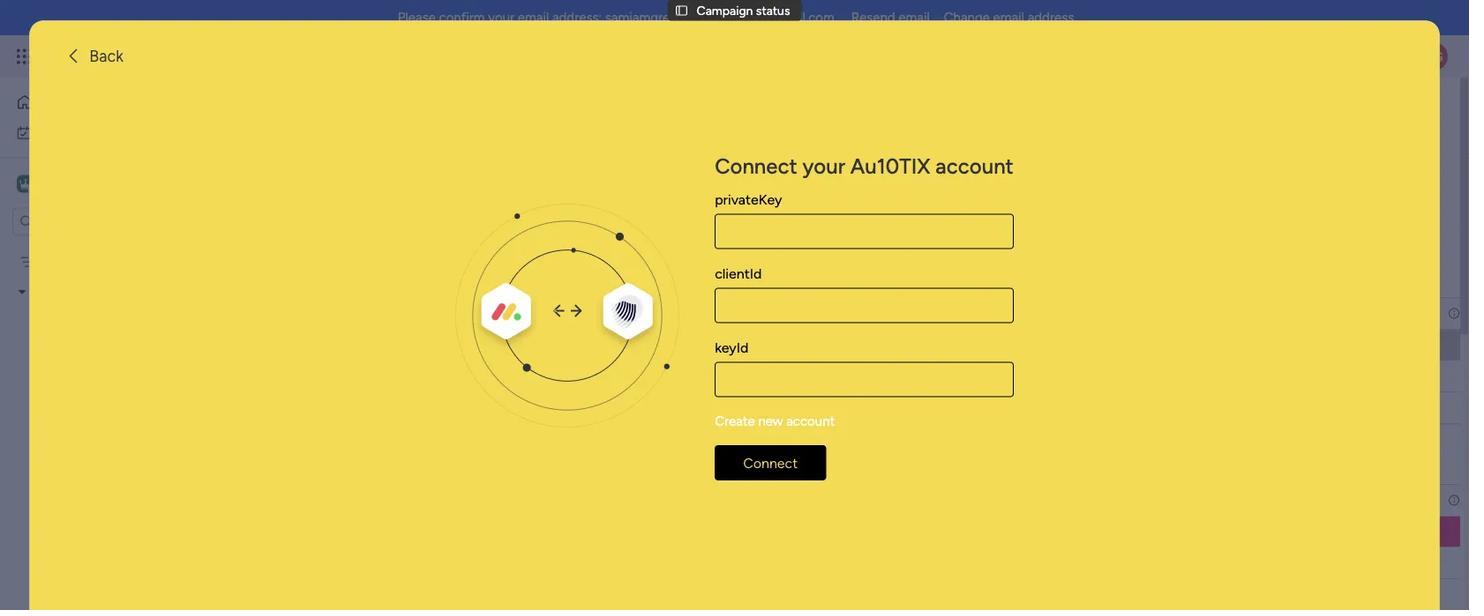 Task type: vqa. For each thing, say whether or not it's contained in the screenshot.
asset on
no



Task type: locate. For each thing, give the bounding box(es) containing it.
hide button
[[696, 206, 761, 234]]

you
[[433, 268, 463, 291]]

please
[[398, 10, 436, 26]]

filter button
[[540, 206, 623, 234]]

list box containing green eggs and ham
[[0, 244, 225, 605]]

connect button
[[715, 446, 826, 481]]

Goal field
[[988, 304, 1022, 323]]

campaign
[[697, 3, 753, 18], [552, 306, 609, 321]]

account
[[936, 154, 1014, 179], [787, 414, 835, 429]]

1 vertical spatial account
[[706, 493, 753, 508]]

0 vertical spatial your
[[488, 10, 515, 26]]

0 vertical spatial connect
[[715, 154, 798, 179]]

1 horizontal spatial campaign
[[697, 3, 753, 18]]

0 vertical spatial account
[[706, 306, 753, 321]]

1 vertical spatial campaign
[[552, 306, 609, 321]]

None text field
[[715, 214, 1014, 249], [715, 288, 1014, 324], [715, 214, 1014, 249], [715, 288, 1014, 324]]

option
[[0, 246, 225, 250]]

3 email from the left
[[993, 10, 1025, 26]]

there!
[[349, 338, 382, 353]]

1 vertical spatial your
[[803, 154, 846, 179]]

resend email
[[851, 10, 930, 26]]

email
[[518, 10, 549, 26], [899, 10, 930, 26], [993, 10, 1025, 26]]

account field down connect button
[[701, 491, 758, 511]]

of
[[594, 268, 610, 291]]

0 vertical spatial campaign
[[697, 3, 753, 18]]

email right change
[[993, 10, 1025, 26]]

campaign for campaign status
[[697, 3, 753, 18]]

connect up privatekey
[[715, 154, 798, 179]]

owner
[[612, 306, 646, 321]]

privatekey
[[715, 192, 782, 208]]

filter
[[568, 212, 596, 227]]

Few tips to help you make the most of this template :) field
[[299, 268, 742, 291]]

your left the au10tix
[[803, 154, 846, 179]]

2 horizontal spatial email
[[993, 10, 1025, 26]]

0 horizontal spatial to
[[373, 268, 389, 291]]

email marketing
[[32, 285, 120, 300]]

1 horizontal spatial to
[[458, 338, 470, 353]]

👋
[[385, 338, 397, 353]]

your
[[488, 10, 515, 26], [803, 154, 846, 179]]

email right resend at the right
[[899, 10, 930, 26]]

0 horizontal spatial campaign
[[552, 306, 609, 321]]

None text field
[[715, 362, 1014, 398]]

to right how
[[529, 338, 541, 353]]

to inside field
[[373, 268, 389, 291]]

campaign status
[[697, 3, 790, 18]]

to right here
[[458, 338, 470, 353]]

0 horizontal spatial your
[[488, 10, 515, 26]]

connect for connect
[[743, 455, 798, 472]]

to right tips
[[373, 268, 389, 291]]

1 vertical spatial connect
[[743, 455, 798, 472]]

change email address
[[944, 10, 1074, 26]]

email for change email address
[[993, 10, 1025, 26]]

confirm
[[439, 10, 485, 26]]

0 horizontal spatial account
[[787, 414, 835, 429]]

please confirm your email address: samiamgreeneggsnham27@gmail.com
[[398, 10, 835, 26]]

make
[[467, 268, 514, 291]]

campaign inside field
[[552, 306, 609, 321]]

resend email link
[[851, 10, 930, 26]]

connect for connect your au10tix account
[[715, 154, 798, 179]]

email left address:
[[518, 10, 549, 26]]

hi
[[334, 338, 346, 353]]

au10tix
[[851, 154, 931, 179]]

few tips to help you make the most of this template :)
[[304, 268, 738, 291]]

tips
[[339, 268, 369, 291]]

2 email from the left
[[899, 10, 930, 26]]

account down connect button
[[706, 493, 753, 508]]

workspace
[[82, 176, 154, 192]]

start
[[544, 338, 570, 353]]

connect inside connect button
[[743, 455, 798, 472]]

Audience field
[[822, 304, 884, 323]]

public board image
[[38, 314, 55, 331]]

create new account link
[[715, 414, 835, 429]]

home button
[[11, 88, 190, 117]]

Account field
[[701, 304, 758, 323], [701, 491, 758, 511]]

campaign left status
[[697, 3, 753, 18]]

account down :)
[[706, 306, 753, 321]]

change
[[944, 10, 990, 26]]

monday button
[[46, 34, 281, 79]]

to
[[373, 268, 389, 291], [458, 338, 470, 353], [529, 338, 541, 353]]

sam's workspace
[[41, 176, 154, 192]]

ham
[[133, 255, 159, 270]]

2 account field from the top
[[701, 491, 758, 511]]

clientid
[[715, 266, 762, 282]]

1 email from the left
[[518, 10, 549, 26]]

template
[[647, 268, 722, 291]]

1 horizontal spatial your
[[803, 154, 846, 179]]

workspace selection element
[[17, 173, 155, 196]]

0 vertical spatial account
[[936, 154, 1014, 179]]

goal
[[992, 306, 1018, 321]]

1 account field from the top
[[701, 304, 758, 323]]

Search in workspace field
[[37, 212, 147, 232]]

0 horizontal spatial email
[[518, 10, 549, 26]]

email for resend email
[[899, 10, 930, 26]]

1 vertical spatial account
[[787, 414, 835, 429]]

account right new
[[787, 414, 835, 429]]

1 horizontal spatial email
[[899, 10, 930, 26]]

create new account
[[715, 414, 835, 429]]

list box
[[0, 244, 225, 605]]

account right the au10tix
[[936, 154, 1014, 179]]

the
[[518, 268, 544, 291]]

1 vertical spatial account field
[[701, 491, 758, 511]]

my work
[[39, 125, 86, 140]]

person button
[[458, 206, 535, 234]]

account field down :)
[[701, 304, 758, 323]]

public board image
[[38, 344, 55, 361]]

connect down new
[[743, 455, 798, 472]]

account
[[706, 306, 753, 321], [706, 493, 753, 508]]

your right confirm
[[488, 10, 515, 26]]

most
[[548, 268, 590, 291]]

connect
[[715, 154, 798, 179], [743, 455, 798, 472]]

click
[[400, 338, 427, 353]]

0 vertical spatial account field
[[701, 304, 758, 323]]

email
[[32, 285, 61, 300]]

campaign up ➡️ on the left
[[552, 306, 609, 321]]



Task type: describe. For each thing, give the bounding box(es) containing it.
learn
[[473, 338, 500, 353]]

help
[[394, 268, 429, 291]]

back button
[[58, 42, 131, 70]]

marketing
[[65, 285, 120, 300]]

workspace image
[[17, 174, 34, 194]]

2
[[507, 344, 512, 354]]

campaign for campaign owner
[[552, 306, 609, 321]]

2 horizontal spatial to
[[529, 338, 541, 353]]

sam green image
[[1420, 42, 1448, 71]]

connect your au10tix account
[[715, 154, 1014, 179]]

change email address link
[[944, 10, 1074, 26]]

hide
[[725, 212, 751, 227]]

campaign owner
[[552, 306, 646, 321]]

sam's workspace button
[[12, 169, 176, 199]]

back
[[89, 46, 124, 65]]

eggs
[[78, 255, 106, 270]]

hi there! 👋  click here to learn how to start ➡️
[[334, 338, 585, 353]]

address
[[1028, 10, 1074, 26]]

how
[[503, 338, 526, 353]]

➡️
[[573, 338, 585, 353]]

audience
[[827, 306, 879, 321]]

resend
[[851, 10, 895, 26]]

green
[[41, 255, 75, 270]]

address:
[[552, 10, 602, 26]]

this
[[614, 268, 643, 291]]

monday
[[79, 46, 139, 66]]

select product image
[[16, 48, 34, 65]]

1 horizontal spatial account
[[936, 154, 1014, 179]]

sam's
[[41, 176, 79, 192]]

new
[[758, 414, 783, 429]]

connect image
[[456, 204, 680, 428]]

person
[[486, 212, 524, 227]]

and
[[109, 255, 130, 270]]

Campaign owner field
[[548, 304, 651, 323]]

home
[[41, 95, 74, 110]]

here
[[430, 338, 455, 353]]

samiamgreeneggsnham27@gmail.com
[[605, 10, 835, 26]]

few
[[304, 268, 335, 291]]

sort by any column image
[[629, 211, 657, 229]]

my work button
[[11, 119, 190, 147]]

caret down image
[[19, 286, 26, 298]]

my
[[39, 125, 56, 140]]

arrow down image
[[602, 209, 623, 230]]

keyid
[[715, 340, 749, 357]]

green eggs and ham
[[41, 255, 159, 270]]

2 account from the top
[[706, 493, 753, 508]]

column information image
[[1447, 494, 1462, 508]]

status
[[756, 3, 790, 18]]

1 account from the top
[[706, 306, 753, 321]]

workspace image
[[19, 174, 32, 194]]

2 button
[[473, 329, 530, 361]]

work
[[59, 125, 86, 140]]

create
[[715, 414, 755, 429]]

column information image
[[1447, 307, 1462, 321]]

:)
[[726, 268, 738, 291]]



